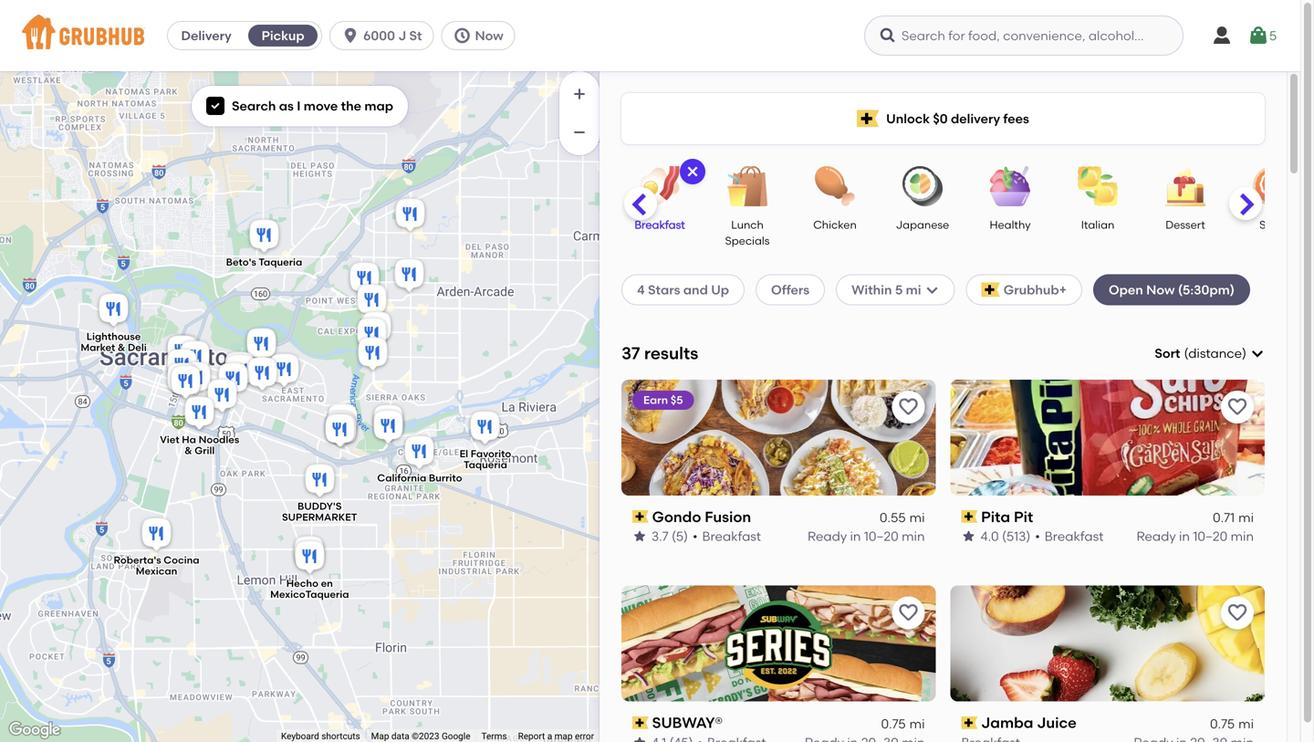 Task type: describe. For each thing, give the bounding box(es) containing it.
save this restaurant button for pita pit
[[1222, 391, 1255, 423]]

pita
[[982, 508, 1011, 526]]

mi for juice
[[1239, 716, 1255, 732]]

keyboard
[[281, 731, 319, 742]]

6000
[[364, 28, 395, 43]]

earn $5
[[644, 393, 683, 407]]

pita pit
[[982, 508, 1034, 526]]

subscription pass image
[[962, 717, 978, 730]]

keyboard shortcuts button
[[281, 730, 360, 742]]

report a map error link
[[518, 731, 594, 742]]

subscription pass image for gondo
[[633, 510, 649, 523]]

and
[[684, 282, 708, 297]]

fees
[[1004, 111, 1030, 126]]

grubhub plus flag logo image for unlock $0 delivery fees
[[858, 110, 879, 127]]

wienerschnitzel image
[[291, 534, 327, 574]]

minus icon image
[[571, 123, 589, 142]]

juice
[[1037, 714, 1077, 732]]

noodles
[[199, 434, 239, 446]]

subscription pass image for pita
[[962, 510, 978, 523]]

4.0 (513)
[[981, 529, 1031, 544]]

burrito
[[429, 472, 462, 484]]

cafeteria15l image
[[164, 333, 200, 373]]

shortcuts
[[322, 731, 360, 742]]

ready for gondo fusion
[[808, 529, 847, 544]]

keyboard shortcuts
[[281, 731, 360, 742]]

viet ha noodles & grill el favorito taqueria california burrito
[[160, 434, 512, 484]]

0.75 for jamba juice
[[1211, 716, 1236, 732]]

37 results
[[622, 343, 699, 363]]

jamba juice logo image
[[951, 586, 1266, 702]]

california burrito image
[[401, 433, 438, 473]]

italian
[[1082, 218, 1115, 231]]

grill
[[195, 445, 215, 457]]

0.55 mi
[[880, 510, 925, 526]]

delivery button
[[168, 21, 245, 50]]

terms
[[482, 731, 507, 742]]

viet
[[160, 434, 180, 446]]

within
[[852, 282, 893, 297]]

(5)
[[672, 529, 688, 544]]

pit
[[1014, 508, 1034, 526]]

en
[[321, 577, 333, 590]]

beto's taqueria
[[226, 256, 302, 269]]

terms link
[[482, 731, 507, 742]]

icicles (howe ave) image
[[354, 282, 390, 322]]

save this restaurant button for subway®
[[893, 597, 925, 630]]

subscription pass image left subway® at bottom
[[633, 717, 649, 730]]

chicken image
[[804, 166, 867, 206]]

svg image inside the 'now' button
[[453, 26, 472, 45]]

mi for fusion
[[910, 510, 925, 526]]

roberta's
[[114, 554, 161, 567]]

panera bread image
[[354, 315, 390, 356]]

del taco image
[[221, 349, 258, 389]]

google image
[[5, 719, 65, 742]]

0 horizontal spatial 5
[[896, 282, 903, 297]]

lighthouse
[[87, 330, 141, 343]]

gondo fusion logo image
[[622, 380, 936, 496]]

svg image inside field
[[1251, 346, 1266, 361]]

st
[[410, 28, 422, 43]]

svg image left lunch specials image
[[686, 164, 700, 179]]

unlock
[[887, 111, 931, 126]]

japanese image
[[891, 166, 955, 206]]

(5:30pm)
[[1179, 282, 1235, 297]]

roxie deli & barbeque image
[[243, 326, 280, 366]]

search
[[232, 98, 276, 114]]

report
[[518, 731, 545, 742]]

move
[[304, 98, 338, 114]]

i
[[297, 98, 301, 114]]

min for gondo fusion
[[902, 529, 925, 544]]

pickup button
[[245, 21, 322, 50]]

$0
[[934, 111, 948, 126]]

deli
[[128, 341, 147, 354]]

gondo fusion image
[[325, 401, 361, 441]]

california
[[377, 472, 427, 484]]

healthy
[[990, 218, 1031, 231]]

a
[[548, 731, 553, 742]]

0 vertical spatial taqueria
[[259, 256, 302, 269]]

3.7
[[652, 529, 669, 544]]

©2023
[[412, 731, 440, 742]]

google
[[442, 731, 471, 742]]

save this restaurant image for jamba juice
[[1227, 602, 1249, 624]]

pita pit  logo image
[[951, 380, 1266, 496]]

ready in 10–20 min for pita pit
[[1137, 529, 1255, 544]]

ha
[[182, 434, 196, 446]]

subway® image
[[324, 411, 360, 452]]

delivery
[[951, 111, 1001, 126]]

5 inside button
[[1270, 28, 1278, 43]]

map data ©2023 google
[[371, 731, 471, 742]]

lunch
[[732, 218, 764, 231]]

healthy image
[[979, 166, 1043, 206]]

star icon image right error
[[633, 735, 647, 742]]

temple coffee roasters image
[[204, 377, 241, 417]]

results
[[645, 343, 699, 363]]

now inside button
[[475, 28, 504, 43]]

denny's image
[[370, 408, 407, 448]]

grubhub plus flag logo image for grubhub+
[[982, 283, 1001, 297]]

mexican
[[136, 565, 177, 578]]

proceed
[[1080, 676, 1132, 692]]

• breakfast for fusion
[[693, 529, 762, 544]]

the
[[341, 98, 362, 114]]



Task type: locate. For each thing, give the bounding box(es) containing it.
buddy's supermarket image
[[302, 462, 338, 502]]

proceed to checkout button
[[1024, 667, 1268, 700]]

viet ha noodles & grill image
[[181, 394, 218, 434]]

0.75
[[882, 716, 906, 732], [1211, 716, 1236, 732]]

0.55
[[880, 510, 906, 526]]

0.75 mi for subway®
[[882, 716, 925, 732]]

1 horizontal spatial in
[[1180, 529, 1191, 544]]

fit eats image
[[164, 347, 200, 387]]

temple coffee image
[[266, 351, 303, 391]]

ready in 10–20 min down 0.55
[[808, 529, 925, 544]]

save this restaurant image
[[898, 396, 920, 418], [1227, 396, 1249, 418]]

taqueria right beto's
[[259, 256, 302, 269]]

1 min from the left
[[902, 529, 925, 544]]

$5
[[671, 393, 683, 407]]

min for pita pit
[[1231, 529, 1255, 544]]

& inside lighthouse market & deli
[[118, 341, 125, 354]]

stars
[[648, 282, 681, 297]]

5
[[1270, 28, 1278, 43], [896, 282, 903, 297]]

cracker barrel image
[[358, 309, 395, 349]]

specials
[[726, 234, 770, 247]]

(
[[1185, 346, 1189, 361]]

• right (5) on the bottom of the page
[[693, 529, 698, 544]]

1 horizontal spatial &
[[185, 445, 192, 457]]

• breakfast for pit
[[1036, 529, 1104, 544]]

sort ( distance )
[[1155, 346, 1247, 361]]

market
[[81, 341, 115, 354]]

(513)
[[1003, 529, 1031, 544]]

sort
[[1155, 346, 1181, 361]]

jamba
[[982, 714, 1034, 732]]

map right a
[[555, 731, 573, 742]]

ready in 10–20 min down 0.71
[[1137, 529, 1255, 544]]

new kathmandu kitchen image
[[244, 355, 281, 395]]

& inside viet ha noodles & grill el favorito taqueria california burrito
[[185, 445, 192, 457]]

0 horizontal spatial grubhub plus flag logo image
[[858, 110, 879, 127]]

2 save this restaurant image from the left
[[1227, 396, 1249, 418]]

svg image inside 6000 j st button
[[342, 26, 360, 45]]

subscription pass image left pita
[[962, 510, 978, 523]]

0 horizontal spatial ready in 10–20 min
[[808, 529, 925, 544]]

1 vertical spatial 5
[[896, 282, 903, 297]]

0 horizontal spatial in
[[851, 529, 861, 544]]

t% midtown image
[[168, 363, 204, 403]]

1 vertical spatial now
[[1147, 282, 1176, 297]]

ready in 10–20 min for gondo fusion
[[808, 529, 925, 544]]

4.0
[[981, 529, 1000, 544]]

to
[[1136, 676, 1148, 692]]

37
[[622, 343, 640, 363]]

svg image right the 'within 5 mi'
[[926, 283, 940, 297]]

0 vertical spatial 5
[[1270, 28, 1278, 43]]

earn
[[644, 393, 668, 407]]

grubhub plus flag logo image left grubhub+
[[982, 283, 1001, 297]]

breakfast down breakfast image
[[635, 218, 685, 231]]

0 horizontal spatial save this restaurant image
[[898, 602, 920, 624]]

roberta's cocina mexican image
[[138, 515, 175, 556]]

10–20
[[865, 529, 899, 544], [1194, 529, 1228, 544]]

capitol garage coffee image
[[166, 333, 202, 373]]

2 in from the left
[[1180, 529, 1191, 544]]

star icon image for gondo
[[633, 529, 647, 544]]

1 horizontal spatial 10–20
[[1194, 529, 1228, 544]]

Search for food, convenience, alcohol... search field
[[865, 16, 1184, 56]]

subscription pass image left gondo
[[633, 510, 649, 523]]

0 vertical spatial &
[[118, 341, 125, 354]]

1 horizontal spatial •
[[1036, 529, 1041, 544]]

map
[[365, 98, 394, 114], [555, 731, 573, 742]]

as
[[279, 98, 294, 114]]

supermarket
[[282, 512, 357, 524]]

beto's taqueria image
[[246, 217, 283, 257]]

plus icon image
[[571, 85, 589, 103]]

1 10–20 from the left
[[865, 529, 899, 544]]

0.75 mi left subscription pass image
[[882, 716, 925, 732]]

0 horizontal spatial • breakfast
[[693, 529, 762, 544]]

1 0.75 from the left
[[882, 716, 906, 732]]

hecho en mexicotaqueria image
[[292, 538, 328, 578]]

grubhub plus flag logo image left unlock
[[858, 110, 879, 127]]

pressed retail image
[[164, 360, 200, 400]]

4 stars and up
[[637, 282, 730, 297]]

up
[[711, 282, 730, 297]]

save this restaurant image
[[898, 602, 920, 624], [1227, 602, 1249, 624]]

svg image
[[342, 26, 360, 45], [453, 26, 472, 45], [686, 164, 700, 179], [926, 283, 940, 297]]

japanese
[[896, 218, 950, 231]]

breakfast for pita pit
[[1045, 529, 1104, 544]]

3.7 (5)
[[652, 529, 688, 544]]

1 vertical spatial grubhub plus flag logo image
[[982, 283, 1001, 297]]

within 5 mi
[[852, 282, 922, 297]]

delivery
[[181, 28, 232, 43]]

•
[[693, 529, 698, 544], [1036, 529, 1041, 544]]

lunch specials image
[[716, 166, 780, 206]]

0 horizontal spatial 0.75
[[882, 716, 906, 732]]

2 horizontal spatial breakfast
[[1045, 529, 1104, 544]]

svg image right st
[[453, 26, 472, 45]]

1 • from the left
[[693, 529, 698, 544]]

1 vertical spatial taqueria
[[464, 459, 508, 471]]

1 horizontal spatial • breakfast
[[1036, 529, 1104, 544]]

main navigation navigation
[[0, 0, 1301, 71]]

1 save this restaurant image from the left
[[898, 602, 920, 624]]

in for pit
[[1180, 529, 1191, 544]]

map
[[371, 731, 389, 742]]

proceed to checkout
[[1080, 676, 1212, 692]]

None field
[[1155, 344, 1266, 363]]

0.75 left subscription pass image
[[882, 716, 906, 732]]

breakfast for gondo fusion
[[703, 529, 762, 544]]

dessert image
[[1154, 166, 1218, 206]]

the coconut fulton image
[[392, 196, 429, 236]]

1 in from the left
[[851, 529, 861, 544]]

pita pit image
[[323, 409, 359, 449]]

1 horizontal spatial grubhub plus flag logo image
[[982, 283, 1001, 297]]

1 0.75 mi from the left
[[882, 716, 925, 732]]

roberta's cocina mexican hecho en mexicotaqueria
[[114, 554, 349, 601]]

)
[[1243, 346, 1247, 361]]

1 ready in 10–20 min from the left
[[808, 529, 925, 544]]

0.71 mi
[[1214, 510, 1255, 526]]

save this restaurant button
[[893, 391, 925, 423], [1222, 391, 1255, 423], [893, 597, 925, 630], [1222, 597, 1255, 630]]

0.75 mi for jamba juice
[[1211, 716, 1255, 732]]

mimi's cafe image
[[347, 260, 383, 300]]

bober tea & coffee image
[[177, 338, 213, 378]]

1 horizontal spatial save this restaurant image
[[1227, 396, 1249, 418]]

2 10–20 from the left
[[1194, 529, 1228, 544]]

lighthouse market & deli image
[[95, 291, 132, 331]]

unlock $0 delivery fees
[[887, 111, 1030, 126]]

1 ready from the left
[[808, 529, 847, 544]]

1 horizontal spatial min
[[1231, 529, 1255, 544]]

2 min from the left
[[1231, 529, 1255, 544]]

0 vertical spatial grubhub plus flag logo image
[[858, 110, 879, 127]]

0 horizontal spatial ready
[[808, 529, 847, 544]]

cocina
[[164, 554, 200, 567]]

0 horizontal spatial 0.75 mi
[[882, 716, 925, 732]]

2 0.75 mi from the left
[[1211, 716, 1255, 732]]

now
[[475, 28, 504, 43], [1147, 282, 1176, 297]]

min down 0.55 mi
[[902, 529, 925, 544]]

offers
[[772, 282, 810, 297]]

la fiesta taqueria image
[[222, 352, 259, 392]]

el
[[460, 448, 468, 460]]

10–20 down 0.55
[[865, 529, 899, 544]]

1 horizontal spatial 0.75
[[1211, 716, 1236, 732]]

1 horizontal spatial 0.75 mi
[[1211, 716, 1255, 732]]

in for fusion
[[851, 529, 861, 544]]

2 save this restaurant image from the left
[[1227, 602, 1249, 624]]

map right the
[[365, 98, 394, 114]]

0.75 mi
[[882, 716, 925, 732], [1211, 716, 1255, 732]]

1 horizontal spatial now
[[1147, 282, 1176, 297]]

0.75 for subway®
[[882, 716, 906, 732]]

0.71
[[1214, 510, 1236, 526]]

min down 0.71 mi
[[1231, 529, 1255, 544]]

pickup
[[262, 28, 305, 43]]

el favorito taqueria image
[[467, 409, 504, 449]]

0 horizontal spatial taqueria
[[259, 256, 302, 269]]

grubhub plus flag logo image
[[858, 110, 879, 127], [982, 283, 1001, 297]]

checkout
[[1152, 676, 1212, 692]]

save this restaurant image inside button
[[1227, 396, 1249, 418]]

2 ready from the left
[[1137, 529, 1177, 544]]

star icon image left 4.0 at the bottom right of page
[[962, 529, 977, 544]]

hecho
[[287, 577, 319, 590]]

soup
[[1260, 218, 1287, 231]]

subscription pass image
[[633, 510, 649, 523], [962, 510, 978, 523], [633, 717, 649, 730]]

0 vertical spatial now
[[475, 28, 504, 43]]

breakfast down fusion
[[703, 529, 762, 544]]

1 • breakfast from the left
[[693, 529, 762, 544]]

10–20 for gondo fusion
[[865, 529, 899, 544]]

0 horizontal spatial •
[[693, 529, 698, 544]]

2 • breakfast from the left
[[1036, 529, 1104, 544]]

& left deli
[[118, 341, 125, 354]]

4
[[637, 282, 645, 297]]

6000 j st
[[364, 28, 422, 43]]

none field containing sort
[[1155, 344, 1266, 363]]

breakfast right the (513)
[[1045, 529, 1104, 544]]

svg image left 6000
[[342, 26, 360, 45]]

beto's
[[226, 256, 257, 269]]

0 horizontal spatial min
[[902, 529, 925, 544]]

ready for pita pit
[[1137, 529, 1177, 544]]

chicken
[[814, 218, 857, 231]]

subway® logo image
[[622, 586, 936, 702]]

1 vertical spatial &
[[185, 445, 192, 457]]

jamba juice image
[[322, 411, 358, 452]]

report a map error
[[518, 731, 594, 742]]

open now (5:30pm)
[[1109, 282, 1235, 297]]

dessert
[[1166, 218, 1206, 231]]

ready
[[808, 529, 847, 544], [1137, 529, 1177, 544]]

10–20 for pita pit
[[1194, 529, 1228, 544]]

1 horizontal spatial taqueria
[[464, 459, 508, 471]]

svg image inside 5 button
[[1248, 25, 1270, 47]]

taqueria down el favorito taqueria icon
[[464, 459, 508, 471]]

buddy's
[[298, 501, 342, 513]]

chitas taqueria image
[[178, 359, 214, 399]]

2 0.75 from the left
[[1211, 716, 1236, 732]]

breakfast image
[[628, 166, 692, 206]]

the original mels image
[[355, 335, 391, 375]]

1 horizontal spatial ready in 10–20 min
[[1137, 529, 1255, 544]]

italian image
[[1066, 166, 1130, 206]]

1 horizontal spatial breakfast
[[703, 529, 762, 544]]

subway®
[[653, 714, 723, 732]]

min
[[902, 529, 925, 544], [1231, 529, 1255, 544]]

mexicotaqueria
[[270, 588, 349, 601]]

0.75 mi down checkout
[[1211, 716, 1255, 732]]

• breakfast right the (513)
[[1036, 529, 1104, 544]]

0 horizontal spatial now
[[475, 28, 504, 43]]

open
[[1109, 282, 1144, 297]]

taqueria inside viet ha noodles & grill el favorito taqueria california burrito
[[464, 459, 508, 471]]

breakfast
[[635, 218, 685, 231], [703, 529, 762, 544], [1045, 529, 1104, 544]]

mi
[[906, 282, 922, 297], [910, 510, 925, 526], [1239, 510, 1255, 526], [910, 716, 925, 732], [1239, 716, 1255, 732]]

1 horizontal spatial ready
[[1137, 529, 1177, 544]]

0 horizontal spatial map
[[365, 98, 394, 114]]

1 horizontal spatial 5
[[1270, 28, 1278, 43]]

10–20 down 0.71
[[1194, 529, 1228, 544]]

star icon image for pita
[[962, 529, 977, 544]]

1 horizontal spatial save this restaurant image
[[1227, 602, 1249, 624]]

& left grill
[[185, 445, 192, 457]]

grubhub+
[[1004, 282, 1067, 297]]

save this restaurant button for jamba juice
[[1222, 597, 1255, 630]]

star icon image left the 3.7
[[633, 529, 647, 544]]

gondo fusion
[[653, 508, 752, 526]]

0 horizontal spatial &
[[118, 341, 125, 354]]

1 horizontal spatial map
[[555, 731, 573, 742]]

now right the open
[[1147, 282, 1176, 297]]

• for pit
[[1036, 529, 1041, 544]]

2 ready in 10–20 min from the left
[[1137, 529, 1255, 544]]

now right st
[[475, 28, 504, 43]]

• breakfast down fusion
[[693, 529, 762, 544]]

map region
[[0, 3, 710, 742]]

2 • from the left
[[1036, 529, 1041, 544]]

star icon image
[[633, 529, 647, 544], [962, 529, 977, 544], [633, 735, 647, 742]]

1 save this restaurant image from the left
[[898, 396, 920, 418]]

fusion
[[705, 508, 752, 526]]

taco bell image
[[370, 402, 407, 442]]

0 horizontal spatial breakfast
[[635, 218, 685, 231]]

0.75 down checkout
[[1211, 716, 1236, 732]]

save this restaurant image for subway®
[[898, 602, 920, 624]]

los inmortales taqueria image
[[391, 256, 428, 296]]

ihop image
[[215, 360, 252, 400]]

favorito
[[471, 448, 512, 460]]

svg image
[[1212, 25, 1234, 47], [1248, 25, 1270, 47], [879, 26, 898, 45], [210, 101, 221, 112], [1251, 346, 1266, 361]]

distance
[[1189, 346, 1243, 361]]

error
[[575, 731, 594, 742]]

0 vertical spatial map
[[365, 98, 394, 114]]

6000 j st button
[[330, 21, 441, 50]]

0 horizontal spatial 10–20
[[865, 529, 899, 544]]

data
[[392, 731, 410, 742]]

• for fusion
[[693, 529, 698, 544]]

mi for pit
[[1239, 510, 1255, 526]]

• right the (513)
[[1036, 529, 1041, 544]]

1 vertical spatial map
[[555, 731, 573, 742]]

0 horizontal spatial save this restaurant image
[[898, 396, 920, 418]]

gondo
[[653, 508, 702, 526]]

5 button
[[1248, 19, 1278, 52]]



Task type: vqa. For each thing, say whether or not it's contained in the screenshot.
leftmost 5
yes



